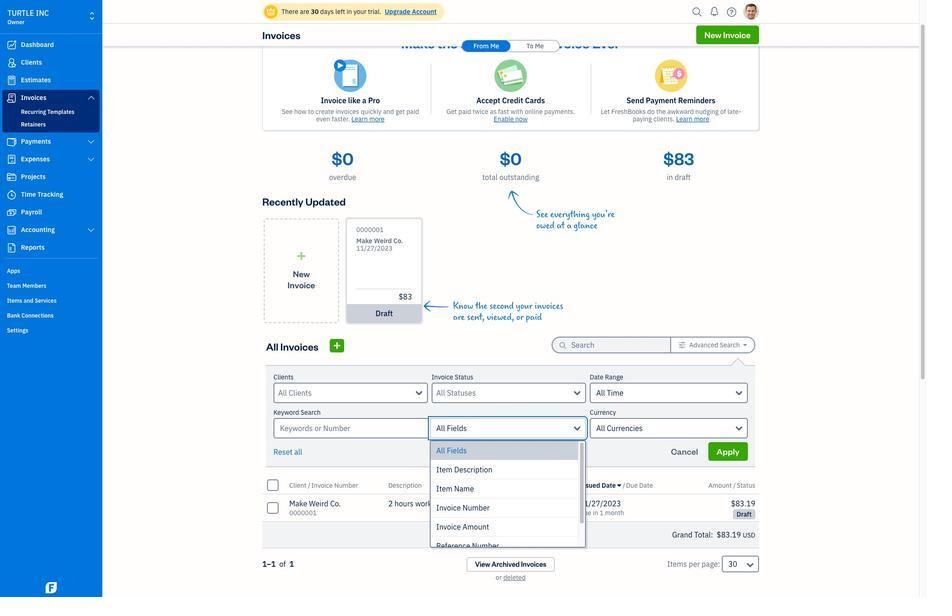 Task type: describe. For each thing, give the bounding box(es) containing it.
2 / from the left
[[623, 481, 625, 490]]

invoices left add invoice image
[[281, 340, 319, 353]]

view
[[475, 560, 490, 569]]

send
[[627, 96, 644, 105]]

total
[[695, 531, 711, 540]]

1 vertical spatial new
[[293, 268, 310, 279]]

team members link
[[2, 279, 100, 293]]

notifications image
[[707, 2, 722, 21]]

11/27/2023 inside the 11/27/2023 due in 1 month
[[580, 499, 621, 509]]

the inside let freshbooks do the awkward nudging of late- paying clients.
[[657, 107, 666, 116]]

payroll
[[21, 208, 42, 216]]

me for from me
[[491, 42, 499, 50]]

awkward
[[668, 107, 694, 116]]

apply button
[[709, 443, 748, 461]]

crown image
[[266, 7, 276, 17]]

chevron large down image
[[87, 94, 95, 101]]

twice
[[473, 107, 489, 116]]

All Statuses search field
[[437, 388, 574, 399]]

in inside the 11/27/2023 due in 1 month
[[593, 509, 598, 517]]

invoices link
[[2, 90, 100, 107]]

date for issued
[[602, 481, 616, 490]]

all time button
[[590, 383, 748, 403]]

month
[[605, 509, 624, 517]]

item for item description
[[437, 465, 453, 475]]

client
[[289, 481, 306, 490]]

invoice number option
[[431, 499, 578, 518]]

time inside main element
[[21, 190, 36, 199]]

from me link
[[462, 40, 511, 52]]

All Clients search field
[[278, 388, 416, 399]]

learn for reminders
[[677, 115, 693, 123]]

templates
[[47, 108, 74, 115]]

1 vertical spatial $83.19
[[717, 531, 741, 540]]

invoice like a pro
[[321, 96, 380, 105]]

payment image
[[6, 137, 17, 147]]

online
[[525, 107, 543, 116]]

owner
[[7, 19, 25, 26]]

turtle
[[7, 8, 34, 18]]

reset all
[[274, 448, 302, 457]]

overdue
[[329, 173, 356, 182]]

ever
[[593, 34, 621, 52]]

dashboard image
[[6, 40, 17, 50]]

all currencies button
[[590, 418, 748, 439]]

chevron large down image for payments
[[87, 138, 95, 146]]

1 horizontal spatial amount
[[709, 481, 732, 490]]

reports link
[[2, 240, 100, 256]]

bank
[[7, 312, 20, 319]]

due date link
[[626, 481, 653, 490]]

make the most payable invoice ever
[[401, 34, 621, 52]]

how
[[294, 107, 307, 116]]

30 inside field
[[729, 560, 738, 569]]

time tracking
[[21, 190, 63, 199]]

do
[[648, 107, 655, 116]]

everything
[[551, 209, 590, 220]]

timer image
[[6, 190, 17, 200]]

archived
[[492, 560, 520, 569]]

quickly
[[361, 107, 382, 116]]

Items per page: field
[[722, 556, 759, 573]]

issued date link
[[580, 481, 623, 490]]

$83.19 draft
[[731, 499, 756, 519]]

accept credit cards image
[[495, 60, 527, 92]]

number for reference
[[472, 542, 499, 551]]

reports
[[21, 243, 45, 252]]

invoice like a pro image
[[334, 60, 367, 92]]

:
[[711, 531, 713, 540]]

most
[[461, 34, 491, 52]]

client / invoice number
[[289, 481, 358, 490]]

keyword
[[274, 409, 299, 417]]

clients inside main element
[[21, 58, 42, 67]]

per
[[689, 560, 700, 569]]

due inside the 11/27/2023 due in 1 month
[[580, 509, 592, 517]]

1 horizontal spatial due
[[626, 481, 638, 490]]

money image
[[6, 208, 17, 217]]

paid inside see how to create invoices quickly and get paid even faster.
[[407, 107, 419, 116]]

co. inside make weird co. 0000001
[[330, 499, 341, 509]]

advanced
[[690, 341, 719, 349]]

0000001 inside "0000001 make weird co. 11/27/2023"
[[356, 226, 384, 234]]

view archived invoices or deleted
[[475, 560, 547, 582]]

time inside dropdown button
[[607, 389, 624, 398]]

items per page:
[[668, 560, 720, 569]]

amount inside option
[[463, 523, 489, 532]]

all invoices
[[266, 340, 319, 353]]

advanced search button
[[671, 338, 755, 353]]

$0 for $0 total outstanding
[[500, 148, 522, 169]]

Keyword Search text field
[[274, 418, 430, 439]]

services
[[35, 297, 57, 304]]

more for invoice like a pro
[[369, 115, 385, 123]]

your inside know the second your invoices are sent, viewed, or paid
[[516, 301, 533, 312]]

inc
[[36, 8, 49, 18]]

upgrade account link
[[383, 7, 437, 16]]

accept credit cards get paid twice as fast with online payments. enable now
[[447, 96, 575, 123]]

1 vertical spatial description
[[389, 481, 422, 490]]

deleted link
[[504, 574, 526, 582]]

1 vertical spatial 1
[[290, 560, 294, 569]]

all currencies
[[597, 424, 643, 433]]

1 horizontal spatial new
[[705, 29, 722, 40]]

all time
[[597, 389, 624, 398]]

1–1
[[262, 560, 276, 569]]

1 vertical spatial new invoice
[[288, 268, 315, 290]]

usd
[[743, 531, 756, 540]]

deleted
[[504, 574, 526, 582]]

make for make the most payable invoice ever
[[401, 34, 435, 52]]

make for make weird co. 0000001
[[289, 499, 307, 509]]

a inside see everything you're owed at a glance
[[567, 221, 572, 231]]

0 vertical spatial a
[[362, 96, 367, 105]]

0 horizontal spatial are
[[300, 7, 309, 16]]

invoices down there
[[262, 28, 301, 41]]

bank connections
[[7, 312, 54, 319]]

reminders
[[679, 96, 716, 105]]

invoices inside view archived invoices or deleted
[[521, 560, 547, 569]]

accept
[[477, 96, 501, 105]]

viewed,
[[487, 312, 515, 323]]

apps
[[7, 268, 20, 275]]

me for to me
[[535, 42, 544, 50]]

the for make the most payable invoice ever
[[438, 34, 458, 52]]

currencies
[[607, 424, 643, 433]]

payable
[[494, 34, 543, 52]]

add invoice image
[[333, 340, 341, 352]]

items and services link
[[2, 294, 100, 308]]

reset all button
[[274, 447, 302, 458]]

estimate image
[[6, 76, 17, 85]]

grand total : $83.19 usd
[[672, 531, 756, 540]]

total
[[483, 173, 498, 182]]

members
[[22, 282, 46, 289]]

and inside see how to create invoices quickly and get paid even faster.
[[383, 107, 394, 116]]

hours
[[395, 499, 414, 509]]

more for send payment reminders
[[694, 115, 710, 123]]

view archived invoices link
[[467, 557, 555, 572]]

enable
[[494, 115, 514, 123]]

updated
[[306, 195, 346, 208]]

apps link
[[2, 264, 100, 278]]

client image
[[6, 58, 17, 67]]

main element
[[0, 0, 126, 598]]

at
[[557, 221, 565, 231]]

or inside view archived invoices or deleted
[[496, 574, 502, 582]]

reset
[[274, 448, 293, 457]]

in inside $83 in draft
[[667, 173, 673, 182]]

1 horizontal spatial new invoice
[[705, 29, 751, 40]]

invoice inside option
[[437, 523, 461, 532]]

0 vertical spatial your
[[354, 7, 367, 16]]

all fields inside option
[[437, 446, 467, 456]]

make inside "0000001 make weird co. 11/27/2023"
[[356, 237, 373, 245]]

payments
[[21, 137, 51, 146]]

description inside option
[[454, 465, 493, 475]]

number for invoice
[[463, 504, 490, 513]]

0 vertical spatial $83.19
[[731, 499, 756, 509]]

date range
[[590, 373, 624, 382]]

clients.
[[654, 115, 675, 123]]

see for see everything you're owed at a glance
[[537, 209, 548, 220]]

late-
[[728, 107, 742, 116]]

report image
[[6, 243, 17, 253]]

0 horizontal spatial draft
[[376, 309, 393, 318]]

invoice amount
[[437, 523, 489, 532]]

1 inside the 11/27/2023 due in 1 month
[[600, 509, 604, 517]]

now
[[516, 115, 528, 123]]

item name option
[[431, 480, 578, 499]]

new invoice link for know the second your invoices are sent, viewed, or paid
[[264, 219, 339, 323]]



Task type: locate. For each thing, give the bounding box(es) containing it.
all for the all time dropdown button
[[597, 389, 605, 398]]

/ for client
[[308, 481, 311, 490]]

/ right client
[[308, 481, 311, 490]]

reference number
[[437, 542, 499, 551]]

1 learn from the left
[[352, 115, 368, 123]]

more down reminders
[[694, 115, 710, 123]]

1 horizontal spatial draft
[[675, 173, 691, 182]]

items down "team"
[[7, 297, 22, 304]]

a right at
[[567, 221, 572, 231]]

clients link
[[2, 54, 100, 71]]

1 vertical spatial your
[[516, 301, 533, 312]]

description up hours
[[389, 481, 422, 490]]

$83.19 right :
[[717, 531, 741, 540]]

due right caretdown image
[[626, 481, 638, 490]]

see how to create invoices quickly and get paid even faster.
[[282, 107, 419, 123]]

1 horizontal spatial see
[[537, 209, 548, 220]]

outstanding
[[500, 173, 539, 182]]

0 horizontal spatial weird
[[309, 499, 329, 509]]

invoices inside know the second your invoices are sent, viewed, or paid
[[535, 301, 564, 312]]

invoices for even
[[336, 107, 359, 116]]

reference
[[437, 542, 471, 551]]

1 horizontal spatial more
[[694, 115, 710, 123]]

0 horizontal spatial $0
[[332, 148, 354, 169]]

1 left month
[[600, 509, 604, 517]]

0 vertical spatial 11/27/2023
[[356, 244, 393, 253]]

turtle inc owner
[[7, 8, 49, 26]]

/ for amount
[[734, 481, 736, 490]]

0 vertical spatial $83
[[664, 148, 694, 169]]

1 item from the top
[[437, 465, 453, 475]]

1 horizontal spatial items
[[668, 560, 687, 569]]

see inside see how to create invoices quickly and get paid even faster.
[[282, 107, 293, 116]]

1 fields from the top
[[447, 424, 467, 433]]

1 vertical spatial 30
[[729, 560, 738, 569]]

2 vertical spatial in
[[593, 509, 598, 517]]

draft inside $83 in draft
[[675, 173, 691, 182]]

name
[[454, 484, 474, 494]]

1 vertical spatial search
[[301, 409, 321, 417]]

and
[[383, 107, 394, 116], [24, 297, 33, 304]]

0 vertical spatial clients
[[21, 58, 42, 67]]

learn right "faster."
[[352, 115, 368, 123]]

1 horizontal spatial description
[[454, 465, 493, 475]]

1 / from the left
[[308, 481, 311, 490]]

dashboard link
[[2, 37, 100, 54]]

settings
[[7, 327, 28, 334]]

the right do
[[657, 107, 666, 116]]

time down the range
[[607, 389, 624, 398]]

all inside option
[[437, 446, 445, 456]]

all for "all fields" field
[[437, 424, 445, 433]]

0 vertical spatial new invoice
[[705, 29, 751, 40]]

clients up estimates at the left top
[[21, 58, 42, 67]]

description link
[[389, 481, 422, 490]]

send payment reminders
[[627, 96, 716, 105]]

chevron large down image down the payroll link
[[87, 227, 95, 234]]

1 horizontal spatial 11/27/2023
[[580, 499, 621, 509]]

1 vertical spatial draft
[[376, 309, 393, 318]]

0 horizontal spatial make
[[289, 499, 307, 509]]

1 horizontal spatial invoices
[[535, 301, 564, 312]]

1 vertical spatial due
[[580, 509, 592, 517]]

1 horizontal spatial the
[[476, 301, 488, 312]]

1 vertical spatial number
[[463, 504, 490, 513]]

of right 1–1 on the bottom
[[279, 560, 286, 569]]

estimates link
[[2, 72, 100, 89]]

a left pro
[[362, 96, 367, 105]]

payment
[[646, 96, 677, 105]]

2 $0 from the left
[[500, 148, 522, 169]]

0 vertical spatial item
[[437, 465, 453, 475]]

invoices up deleted
[[521, 560, 547, 569]]

30 left days
[[311, 7, 319, 16]]

1 vertical spatial item
[[437, 484, 453, 494]]

or inside know the second your invoices are sent, viewed, or paid
[[517, 312, 524, 323]]

1 horizontal spatial time
[[607, 389, 624, 398]]

2 horizontal spatial /
[[734, 481, 736, 490]]

fields for list box containing all fields
[[447, 446, 467, 456]]

freshbooks
[[612, 107, 646, 116]]

0 vertical spatial fields
[[447, 424, 467, 433]]

go to help image
[[725, 5, 739, 19]]

or down archived on the right bottom of the page
[[496, 574, 502, 582]]

and left get
[[383, 107, 394, 116]]

to me link
[[511, 40, 560, 52]]

account
[[412, 7, 437, 16]]

like
[[348, 96, 361, 105]]

0 horizontal spatial learn
[[352, 115, 368, 123]]

1 horizontal spatial 30
[[729, 560, 738, 569]]

0000001 inside make weird co. 0000001
[[289, 509, 317, 517]]

sent,
[[467, 312, 485, 323]]

2 item from the top
[[437, 484, 453, 494]]

or
[[517, 312, 524, 323], [496, 574, 502, 582]]

learn right "clients."
[[677, 115, 693, 123]]

0 horizontal spatial new invoice
[[288, 268, 315, 290]]

the up the 'sent,' at the right bottom of page
[[476, 301, 488, 312]]

1 vertical spatial clients
[[274, 373, 294, 382]]

1 vertical spatial make
[[356, 237, 373, 245]]

in
[[347, 7, 352, 16], [667, 173, 673, 182], [593, 509, 598, 517]]

amount down the '2 hours work' link
[[463, 523, 489, 532]]

0 vertical spatial all fields
[[437, 424, 467, 433]]

date
[[590, 373, 604, 382], [602, 481, 616, 490], [640, 481, 653, 490]]

get
[[396, 107, 405, 116]]

1 learn more from the left
[[352, 115, 385, 123]]

0 vertical spatial new
[[705, 29, 722, 40]]

all fields
[[437, 424, 467, 433], [437, 446, 467, 456]]

1 vertical spatial see
[[537, 209, 548, 220]]

0 horizontal spatial learn more
[[352, 115, 385, 123]]

search for keyword search
[[301, 409, 321, 417]]

1 horizontal spatial learn
[[677, 115, 693, 123]]

are down know
[[453, 312, 465, 323]]

invoice image
[[6, 94, 17, 103]]

create
[[316, 107, 334, 116]]

0 horizontal spatial 30
[[311, 7, 319, 16]]

11/27/2023 inside "0000001 make weird co. 11/27/2023"
[[356, 244, 393, 253]]

learn more for a
[[352, 115, 385, 123]]

issued date
[[580, 481, 616, 490]]

search inside dropdown button
[[720, 341, 740, 349]]

dashboard
[[21, 40, 54, 49]]

1 horizontal spatial $0
[[500, 148, 522, 169]]

client link
[[289, 481, 308, 490]]

0 horizontal spatial items
[[7, 297, 22, 304]]

2 hours work link
[[377, 494, 576, 522]]

0 vertical spatial 30
[[311, 7, 319, 16]]

0 vertical spatial chevron large down image
[[87, 138, 95, 146]]

1 vertical spatial in
[[667, 173, 673, 182]]

1 chevron large down image from the top
[[87, 138, 95, 146]]

1 horizontal spatial paid
[[459, 107, 471, 116]]

items left per
[[668, 560, 687, 569]]

date for due
[[640, 481, 653, 490]]

pro
[[368, 96, 380, 105]]

see for see how to create invoices quickly and get paid even faster.
[[282, 107, 293, 116]]

number up view
[[472, 542, 499, 551]]

invoices for paid
[[535, 301, 564, 312]]

1
[[600, 509, 604, 517], [290, 560, 294, 569]]

close image
[[742, 32, 753, 43]]

chevron large down image
[[87, 138, 95, 146], [87, 156, 95, 163], [87, 227, 95, 234]]

amount link
[[709, 481, 734, 490]]

Keyword Search field
[[430, 418, 586, 439]]

1 more from the left
[[369, 115, 385, 123]]

1 vertical spatial a
[[567, 221, 572, 231]]

apply
[[717, 446, 740, 457]]

and inside items and services link
[[24, 297, 33, 304]]

invoices inside see how to create invoices quickly and get paid even faster.
[[336, 107, 359, 116]]

all fields option
[[431, 442, 578, 461]]

fields inside option
[[447, 446, 467, 456]]

1 all fields from the top
[[437, 424, 467, 433]]

0 vertical spatial number
[[334, 481, 358, 490]]

status up all statuses search field
[[455, 373, 474, 382]]

all for all currencies dropdown button
[[597, 424, 605, 433]]

clients down "all invoices" on the left bottom of the page
[[274, 373, 294, 382]]

new invoice
[[705, 29, 751, 40], [288, 268, 315, 290]]

1 vertical spatial new invoice link
[[264, 219, 339, 323]]

accounting
[[21, 226, 55, 234]]

1 horizontal spatial are
[[453, 312, 465, 323]]

0 vertical spatial are
[[300, 7, 309, 16]]

amount left status link
[[709, 481, 732, 490]]

2 all fields from the top
[[437, 446, 467, 456]]

paid inside know the second your invoices are sent, viewed, or paid
[[526, 312, 542, 323]]

search for advanced search
[[720, 341, 740, 349]]

item description option
[[431, 461, 578, 480]]

and down team members
[[24, 297, 33, 304]]

invoice amount option
[[431, 518, 578, 537]]

more down pro
[[369, 115, 385, 123]]

learn for a
[[352, 115, 368, 123]]

retainers link
[[4, 119, 98, 130]]

1 vertical spatial are
[[453, 312, 465, 323]]

2 horizontal spatial make
[[401, 34, 435, 52]]

keyword search
[[274, 409, 321, 417]]

even
[[316, 115, 330, 123]]

new
[[705, 29, 722, 40], [293, 268, 310, 279]]

weird inside make weird co. 0000001
[[309, 499, 329, 509]]

1 horizontal spatial of
[[721, 107, 726, 116]]

send payment reminders image
[[655, 60, 688, 92]]

recurring templates link
[[4, 107, 98, 118]]

chevron large down image inside expenses link
[[87, 156, 95, 163]]

3 chevron large down image from the top
[[87, 227, 95, 234]]

1 vertical spatial and
[[24, 297, 33, 304]]

tracking
[[37, 190, 63, 199]]

Search text field
[[572, 338, 655, 353]]

list box
[[431, 442, 585, 556]]

2
[[389, 499, 393, 509]]

time right timer icon
[[21, 190, 36, 199]]

see left how
[[282, 107, 293, 116]]

days
[[320, 7, 334, 16]]

3 / from the left
[[734, 481, 736, 490]]

0 horizontal spatial of
[[279, 560, 286, 569]]

2 learn from the left
[[677, 115, 693, 123]]

number up make weird co. 0000001
[[334, 481, 358, 490]]

list box containing all fields
[[431, 442, 585, 556]]

see inside see everything you're owed at a glance
[[537, 209, 548, 220]]

search image
[[690, 5, 705, 19]]

items for items per page:
[[668, 560, 687, 569]]

fields inside field
[[447, 424, 467, 433]]

$83 for $83
[[399, 292, 412, 302]]

to
[[308, 107, 314, 116]]

of inside let freshbooks do the awkward nudging of late- paying clients.
[[721, 107, 726, 116]]

plus image
[[296, 252, 307, 261]]

0 vertical spatial time
[[21, 190, 36, 199]]

0 horizontal spatial invoices
[[336, 107, 359, 116]]

get
[[447, 107, 457, 116]]

2 hours work
[[389, 499, 432, 509]]

/ right caretdown image
[[623, 481, 625, 490]]

due down issued
[[580, 509, 592, 517]]

the for know the second your invoices are sent, viewed, or paid
[[476, 301, 488, 312]]

chevron large down image inside accounting link
[[87, 227, 95, 234]]

to me
[[527, 42, 544, 50]]

$83.19 down status link
[[731, 499, 756, 509]]

the left most
[[438, 34, 458, 52]]

freshbooks image
[[44, 583, 59, 594]]

learn more down reminders
[[677, 115, 710, 123]]

new down plus icon on the top left of the page
[[293, 268, 310, 279]]

are right there
[[300, 7, 309, 16]]

2 chevron large down image from the top
[[87, 156, 95, 163]]

me inside "link"
[[535, 42, 544, 50]]

chart image
[[6, 226, 17, 235]]

1 horizontal spatial in
[[593, 509, 598, 517]]

learn more
[[352, 115, 385, 123], [677, 115, 710, 123]]

your left the trial.
[[354, 7, 367, 16]]

me right to
[[535, 42, 544, 50]]

1 me from the left
[[491, 42, 499, 50]]

learn more down pro
[[352, 115, 385, 123]]

status up $83.19 draft
[[737, 481, 756, 490]]

1 vertical spatial items
[[668, 560, 687, 569]]

description up name
[[454, 465, 493, 475]]

2 more from the left
[[694, 115, 710, 123]]

0 horizontal spatial 11/27/2023
[[356, 244, 393, 253]]

with
[[511, 107, 523, 116]]

draft inside $83.19 draft
[[737, 510, 752, 519]]

1 $0 from the left
[[332, 148, 354, 169]]

0 vertical spatial of
[[721, 107, 726, 116]]

$0 up overdue at the left
[[332, 148, 354, 169]]

0 vertical spatial in
[[347, 7, 352, 16]]

/ left status link
[[734, 481, 736, 490]]

me right from
[[491, 42, 499, 50]]

make inside make weird co. 0000001
[[289, 499, 307, 509]]

new invoice down go to help icon
[[705, 29, 751, 40]]

0000001
[[356, 226, 384, 234], [289, 509, 317, 517]]

2 fields from the top
[[447, 446, 467, 456]]

1 horizontal spatial 0000001
[[356, 226, 384, 234]]

weird inside "0000001 make weird co. 11/27/2023"
[[374, 237, 392, 245]]

left
[[335, 7, 345, 16]]

date right caretdown image
[[640, 481, 653, 490]]

co. inside "0000001 make weird co. 11/27/2023"
[[394, 237, 403, 245]]

search left caretdown icon
[[720, 341, 740, 349]]

11/27/2023
[[356, 244, 393, 253], [580, 499, 621, 509]]

co.
[[394, 237, 403, 245], [330, 499, 341, 509]]

all fields inside field
[[437, 424, 467, 433]]

chevron large down image down retainers link
[[87, 138, 95, 146]]

paying
[[633, 115, 652, 123]]

see up the owed at the right top
[[537, 209, 548, 220]]

0 horizontal spatial status
[[455, 373, 474, 382]]

to
[[527, 42, 534, 50]]

1 horizontal spatial your
[[516, 301, 533, 312]]

1 horizontal spatial search
[[720, 341, 740, 349]]

chevron large down image for accounting
[[87, 227, 95, 234]]

chevron large down image down payments link
[[87, 156, 95, 163]]

1 vertical spatial time
[[607, 389, 624, 398]]

expense image
[[6, 155, 17, 164]]

settings image
[[679, 342, 686, 349]]

0 horizontal spatial in
[[347, 7, 352, 16]]

0 vertical spatial draft
[[675, 173, 691, 182]]

2 vertical spatial chevron large down image
[[87, 227, 95, 234]]

of left late-
[[721, 107, 726, 116]]

or right viewed, in the bottom of the page
[[517, 312, 524, 323]]

invoice status
[[432, 373, 474, 382]]

cards
[[525, 96, 545, 105]]

$0 inside '$0 overdue'
[[332, 148, 354, 169]]

new invoice link for invoices
[[696, 26, 759, 44]]

1 vertical spatial invoices
[[535, 301, 564, 312]]

invoices up the recurring
[[21, 94, 47, 102]]

let freshbooks do the awkward nudging of late- paying clients.
[[601, 107, 742, 123]]

2 me from the left
[[535, 42, 544, 50]]

0 vertical spatial status
[[455, 373, 474, 382]]

date left caretdown image
[[602, 481, 616, 490]]

learn more for reminders
[[677, 115, 710, 123]]

let
[[601, 107, 610, 116]]

paid
[[407, 107, 419, 116], [459, 107, 471, 116], [526, 312, 542, 323]]

estimates
[[21, 76, 51, 84]]

caretdown image
[[618, 482, 621, 489]]

reference number option
[[431, 537, 578, 556]]

amount / status
[[709, 481, 756, 490]]

0 horizontal spatial 1
[[290, 560, 294, 569]]

paid inside accept credit cards get paid twice as fast with online payments. enable now
[[459, 107, 471, 116]]

2 learn more from the left
[[677, 115, 710, 123]]

1 horizontal spatial and
[[383, 107, 394, 116]]

0 vertical spatial amount
[[709, 481, 732, 490]]

1 horizontal spatial /
[[623, 481, 625, 490]]

items for items and services
[[7, 297, 22, 304]]

upgrade
[[385, 7, 411, 16]]

invoice
[[724, 29, 751, 40], [546, 34, 590, 52], [321, 96, 347, 105], [288, 279, 315, 290], [432, 373, 453, 382], [311, 481, 333, 490], [437, 504, 461, 513], [437, 523, 461, 532]]

0 horizontal spatial co.
[[330, 499, 341, 509]]

1–1 of 1
[[262, 560, 294, 569]]

0 vertical spatial due
[[626, 481, 638, 490]]

1 vertical spatial 0000001
[[289, 509, 317, 517]]

1 vertical spatial weird
[[309, 499, 329, 509]]

30 right page:
[[729, 560, 738, 569]]

see
[[282, 107, 293, 116], [537, 209, 548, 220]]

1 horizontal spatial new invoice link
[[696, 26, 759, 44]]

amount
[[709, 481, 732, 490], [463, 523, 489, 532]]

items inside main element
[[7, 297, 22, 304]]

$0 up outstanding
[[500, 148, 522, 169]]

1 vertical spatial of
[[279, 560, 286, 569]]

1 horizontal spatial status
[[737, 481, 756, 490]]

all inside field
[[437, 424, 445, 433]]

chevron large down image for expenses
[[87, 156, 95, 163]]

number down name
[[463, 504, 490, 513]]

$0 inside "$0 total outstanding"
[[500, 148, 522, 169]]

1 vertical spatial the
[[657, 107, 666, 116]]

item left name
[[437, 484, 453, 494]]

your right the second
[[516, 301, 533, 312]]

0 horizontal spatial clients
[[21, 58, 42, 67]]

project image
[[6, 173, 17, 182]]

$83 for $83 in draft
[[664, 148, 694, 169]]

1 vertical spatial all fields
[[437, 446, 467, 456]]

date left the range
[[590, 373, 604, 382]]

caretdown image
[[744, 342, 747, 349]]

1 right 1–1 on the bottom
[[290, 560, 294, 569]]

search right keyword
[[301, 409, 321, 417]]

new down notifications image
[[705, 29, 722, 40]]

item for item name
[[437, 484, 453, 494]]

0 horizontal spatial a
[[362, 96, 367, 105]]

$0 for $0 overdue
[[332, 148, 354, 169]]

new invoice down plus icon on the top left of the page
[[288, 268, 315, 290]]

0 horizontal spatial due
[[580, 509, 592, 517]]

glance
[[574, 221, 598, 231]]

1 vertical spatial status
[[737, 481, 756, 490]]

2 horizontal spatial in
[[667, 173, 673, 182]]

your
[[354, 7, 367, 16], [516, 301, 533, 312]]

item name
[[437, 484, 474, 494]]

invoice inside option
[[437, 504, 461, 513]]

from me
[[474, 42, 499, 50]]

items
[[7, 297, 22, 304], [668, 560, 687, 569]]

from
[[474, 42, 489, 50]]

item up the item name
[[437, 465, 453, 475]]

invoices inside invoices link
[[21, 94, 47, 102]]

all
[[294, 448, 302, 457]]

are inside know the second your invoices are sent, viewed, or paid
[[453, 312, 465, 323]]

0 horizontal spatial /
[[308, 481, 311, 490]]

invoice number
[[437, 504, 490, 513]]

1 horizontal spatial a
[[567, 221, 572, 231]]

0 horizontal spatial the
[[438, 34, 458, 52]]

fields for "all fields" field
[[447, 424, 467, 433]]

the inside know the second your invoices are sent, viewed, or paid
[[476, 301, 488, 312]]

1 vertical spatial co.
[[330, 499, 341, 509]]



Task type: vqa. For each thing, say whether or not it's contained in the screenshot.
chevronDown icon
no



